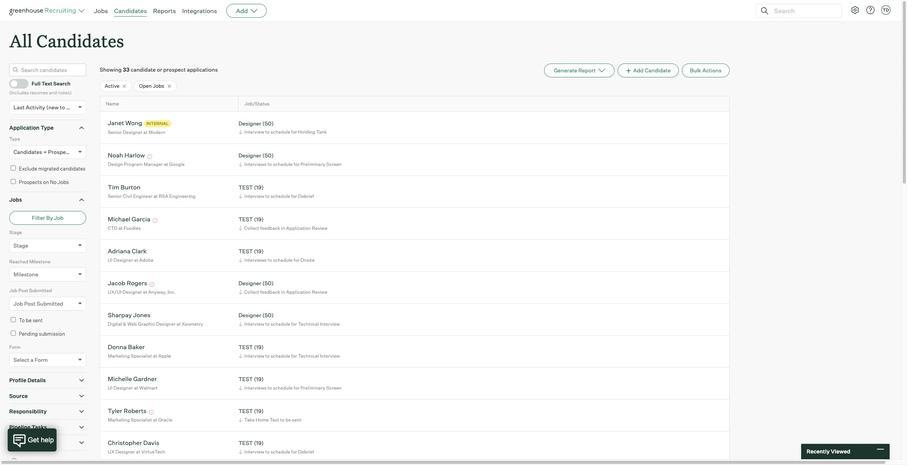 Task type: describe. For each thing, give the bounding box(es) containing it.
1 vertical spatial submitted
[[37, 300, 63, 307]]

education
[[9, 439, 36, 446]]

test inside test (19) collect feedback in application review
[[239, 216, 253, 223]]

candidates
[[60, 165, 86, 172]]

bulk actions
[[690, 67, 722, 74]]

collect for michael garcia
[[244, 225, 259, 231]]

applications
[[187, 66, 218, 73]]

feedback for michael garcia
[[260, 225, 280, 231]]

to for design program manager at google
[[268, 161, 272, 167]]

reached milestone
[[9, 259, 50, 264]]

michael garcia
[[108, 215, 150, 223]]

Search text field
[[773, 5, 835, 16]]

job/status
[[245, 101, 270, 107]]

last activity (new to old)
[[13, 104, 76, 110]]

graphic
[[138, 321, 155, 327]]

resumes
[[30, 90, 48, 96]]

review for jacob rogers
[[312, 289, 328, 295]]

tank
[[316, 129, 327, 135]]

add for add
[[236, 7, 248, 15]]

viewed
[[831, 448, 851, 455]]

inc.
[[168, 289, 176, 295]]

donna baker marketing specialist at apple
[[108, 343, 171, 359]]

text
[[42, 80, 52, 87]]

foodies
[[124, 225, 141, 231]]

reached
[[9, 259, 28, 264]]

preliminary for (50)
[[301, 161, 326, 167]]

test for donna baker
[[239, 344, 253, 351]]

2 specialist from the top
[[131, 417, 152, 423]]

reset
[[21, 458, 35, 465]]

jobs left candidates link
[[94, 7, 108, 15]]

internal
[[146, 121, 169, 126]]

filter by job
[[32, 215, 64, 221]]

name
[[106, 101, 119, 107]]

interview to schedule for holding tank link
[[237, 128, 329, 136]]

designer (50) collect feedback in application review
[[239, 280, 328, 295]]

interviews inside designer (50) interviews to schedule for preliminary screen
[[244, 161, 267, 167]]

reset filters
[[21, 458, 52, 465]]

td button
[[882, 5, 891, 15]]

test inside the test (19) take home test to be sent
[[239, 408, 253, 414]]

search
[[53, 80, 70, 87]]

Pending submission checkbox
[[11, 331, 16, 336]]

take
[[244, 417, 255, 423]]

test for michelle gardner
[[239, 376, 253, 383]]

candidate
[[131, 66, 156, 73]]

schedule inside designer (50) interview to schedule for holding tank
[[271, 129, 290, 135]]

tyler roberts
[[108, 407, 147, 415]]

designer (50) interview to schedule for technical interview
[[239, 312, 340, 327]]

tyler
[[108, 407, 122, 415]]

1 vertical spatial milestone
[[13, 271, 38, 278]]

2 marketing from the top
[[108, 417, 130, 423]]

at inside christopher davis ux designer at virtuetech
[[136, 449, 140, 455]]

to for ui designer at walmart
[[268, 385, 272, 391]]

for for clark
[[294, 257, 300, 263]]

generate report
[[554, 67, 596, 74]]

preliminary for (19)
[[301, 385, 326, 391]]

for for davis
[[291, 449, 297, 455]]

form element
[[9, 343, 86, 372]]

ux/ui
[[108, 289, 122, 295]]

0 vertical spatial post
[[18, 288, 28, 293]]

filter by job button
[[9, 211, 86, 225]]

reset filters button
[[9, 455, 56, 465]]

xeometry
[[182, 321, 203, 327]]

test for adriana clark
[[239, 248, 253, 255]]

virtuetech
[[141, 449, 165, 455]]

0 vertical spatial stage
[[9, 230, 22, 235]]

add for add candidate
[[634, 67, 644, 74]]

for for baker
[[291, 353, 297, 359]]

jacob rogers
[[108, 279, 147, 287]]

to for ux designer at virtuetech
[[265, 449, 270, 455]]

marketing inside donna baker marketing specialist at apple
[[108, 353, 130, 359]]

clark
[[132, 247, 147, 255]]

garcia
[[132, 215, 150, 223]]

designer inside adriana clark ui designer at adobe
[[114, 257, 133, 263]]

application for jacob rogers
[[286, 289, 311, 295]]

tyler roberts link
[[108, 407, 147, 416]]

0 horizontal spatial be
[[26, 317, 32, 323]]

to for ui designer at adobe
[[268, 257, 272, 263]]

janet
[[108, 119, 124, 127]]

&
[[123, 321, 126, 327]]

application type
[[9, 124, 54, 131]]

candidates for candidates + prospects
[[13, 149, 42, 155]]

select a form
[[13, 357, 48, 363]]

td
[[883, 7, 890, 13]]

job post submitted element
[[9, 287, 86, 316]]

at down tyler roberts has been in take home test for more than 7 days icon
[[153, 417, 157, 423]]

interview for marketing specialist at apple
[[244, 353, 264, 359]]

add candidate link
[[618, 64, 679, 77]]

open
[[139, 83, 152, 89]]

cto
[[108, 225, 117, 231]]

interview for senior civil engineer at rsa engineering
[[244, 193, 264, 199]]

sharpay jones digital & web graphic designer at xeometry
[[108, 311, 203, 327]]

take home test to be sent link
[[237, 416, 303, 424]]

reports link
[[153, 7, 176, 15]]

full
[[32, 80, 41, 87]]

at left modern
[[143, 129, 148, 135]]

technical for donna baker
[[298, 353, 319, 359]]

for for gardner
[[294, 385, 300, 391]]

designer inside michelle gardner ui designer at walmart
[[114, 385, 133, 391]]

schedule for jones
[[271, 321, 290, 327]]

interview to schedule for debrief link for davis
[[237, 448, 316, 455]]

noah harlow link
[[108, 151, 145, 160]]

last activity (new to old) option
[[13, 104, 76, 110]]

add candidate
[[634, 67, 671, 74]]

specialist inside donna baker marketing specialist at apple
[[131, 353, 152, 359]]

interview for senior designer at modern
[[244, 129, 264, 135]]

google
[[169, 161, 185, 167]]

candidates + prospects option
[[13, 149, 74, 155]]

ui for michelle gardner
[[108, 385, 113, 391]]

collect feedback in application review link for michael garcia
[[237, 224, 330, 232]]

review for michael garcia
[[312, 225, 328, 231]]

at down the rogers
[[143, 289, 147, 295]]

test (19) take home test to be sent
[[239, 408, 302, 423]]

job inside button
[[54, 215, 64, 221]]

1 vertical spatial post
[[24, 300, 35, 307]]

be inside the test (19) take home test to be sent
[[286, 417, 291, 423]]

sharpay jones link
[[108, 311, 151, 320]]

exclude
[[19, 165, 37, 172]]

(includes
[[9, 90, 29, 96]]

in for jacob rogers
[[281, 289, 285, 295]]

exclude migrated candidates
[[19, 165, 86, 172]]

ui for adriana clark
[[108, 257, 113, 263]]

michelle gardner link
[[108, 375, 157, 384]]

1 vertical spatial job
[[9, 288, 17, 293]]

test (19) collect feedback in application review
[[239, 216, 328, 231]]

rsa
[[159, 193, 168, 199]]

to inside the test (19) take home test to be sent
[[280, 417, 285, 423]]

checkmark image
[[13, 81, 18, 86]]

(19) for adriana clark
[[254, 248, 264, 255]]

wong
[[125, 119, 142, 127]]

0 vertical spatial type
[[41, 124, 54, 131]]

christopher
[[108, 439, 142, 447]]

donna
[[108, 343, 127, 351]]

(19) inside the test (19) take home test to be sent
[[254, 408, 264, 414]]

to for marketing specialist at apple
[[265, 353, 270, 359]]

Prospects on No Jobs checkbox
[[11, 179, 16, 184]]

interviews for adriana clark
[[244, 257, 267, 263]]

candidate
[[645, 67, 671, 74]]

designer inside designer (50) collect feedback in application review
[[239, 280, 261, 287]]

bulk
[[690, 67, 702, 74]]

debrief for christopher davis
[[298, 449, 314, 455]]

integrations
[[182, 7, 217, 15]]

to be sent
[[19, 317, 43, 323]]

filter
[[32, 215, 45, 221]]

schedule inside designer (50) interviews to schedule for preliminary screen
[[273, 161, 293, 167]]

program
[[124, 161, 143, 167]]

tyler roberts has been in take home test for more than 7 days image
[[148, 410, 155, 415]]

interviews for michelle gardner
[[244, 385, 267, 391]]

jobs right no
[[58, 179, 69, 185]]

jobs right open
[[153, 83, 164, 89]]

noah
[[108, 151, 123, 159]]

janet wong
[[108, 119, 142, 127]]

candidate reports are now available! apply filters and select "view in app" element
[[545, 64, 615, 77]]

(50) for janet wong
[[263, 120, 274, 127]]



Task type: locate. For each thing, give the bounding box(es) containing it.
interview to schedule for debrief link down test
[[237, 448, 316, 455]]

2 feedback from the top
[[260, 289, 280, 295]]

(19) inside test (19) collect feedback in application review
[[254, 216, 264, 223]]

0 vertical spatial interview to schedule for technical interview link
[[237, 320, 342, 328]]

interview to schedule for technical interview link for jones
[[237, 320, 342, 328]]

at down clark
[[134, 257, 138, 263]]

to inside designer (50) interview to schedule for technical interview
[[265, 321, 270, 327]]

type down application type
[[9, 136, 20, 142]]

3 interviews from the top
[[244, 385, 267, 391]]

schedule up the test (19) take home test to be sent
[[273, 385, 293, 391]]

(19) for tim burton
[[254, 184, 264, 191]]

2 collect from the top
[[244, 289, 259, 295]]

schedule inside test (19) interviews to schedule for preliminary screen
[[273, 385, 293, 391]]

type down last activity (new to old) "option"
[[41, 124, 54, 131]]

1 vertical spatial add
[[634, 67, 644, 74]]

prospects down exclude
[[19, 179, 42, 185]]

td button
[[880, 4, 893, 16]]

specialist
[[131, 353, 152, 359], [131, 417, 152, 423]]

to up test (19) collect feedback in application review
[[265, 193, 270, 199]]

on
[[43, 179, 49, 185]]

2 vertical spatial interviews
[[244, 385, 267, 391]]

web
[[127, 321, 137, 327]]

1 interviews to schedule for preliminary screen link from the top
[[237, 161, 344, 168]]

1 vertical spatial collect
[[244, 289, 259, 295]]

candidates + prospects
[[13, 149, 74, 155]]

adobe
[[139, 257, 154, 263]]

2 vertical spatial application
[[286, 289, 311, 295]]

interview for digital & web graphic designer at xeometry
[[244, 321, 264, 327]]

technical inside test (19) interview to schedule for technical interview
[[298, 353, 319, 359]]

schedule up test (19) collect feedback in application review
[[271, 193, 290, 199]]

1 vertical spatial sent
[[292, 417, 302, 423]]

To be sent checkbox
[[11, 317, 16, 322]]

7 test from the top
[[239, 440, 253, 446]]

0 vertical spatial collect
[[244, 225, 259, 231]]

2 ui from the top
[[108, 385, 113, 391]]

interview for ux designer at virtuetech
[[244, 449, 264, 455]]

2 (50) from the top
[[263, 152, 274, 159]]

0 vertical spatial in
[[281, 225, 285, 231]]

at down michelle gardner link
[[134, 385, 138, 391]]

1 vertical spatial ui
[[108, 385, 113, 391]]

1 vertical spatial specialist
[[131, 417, 152, 423]]

roberts
[[124, 407, 147, 415]]

debrief for tim burton
[[298, 193, 314, 199]]

(19) inside test (19) interviews to schedule for onsite
[[254, 248, 264, 255]]

bulk actions link
[[682, 64, 730, 77]]

harlow
[[124, 151, 145, 159]]

test inside test (19) interviews to schedule for preliminary screen
[[239, 376, 253, 383]]

submitted up to be sent at the bottom left of page
[[37, 300, 63, 307]]

job post submitted up to be sent at the bottom left of page
[[13, 300, 63, 307]]

active
[[105, 83, 120, 89]]

jobs
[[94, 7, 108, 15], [153, 83, 164, 89], [58, 179, 69, 185], [9, 196, 22, 203]]

2 interview to schedule for debrief link from the top
[[237, 448, 316, 455]]

2 (19) from the top
[[254, 216, 264, 223]]

test inside test (19) interviews to schedule for onsite
[[239, 248, 253, 255]]

2 screen from the top
[[327, 385, 342, 391]]

(50) for jacob rogers
[[263, 280, 274, 287]]

to down take home test to be sent link
[[265, 449, 270, 455]]

0 vertical spatial prospects
[[48, 149, 74, 155]]

michael garcia has been in application review for more than 5 days image
[[152, 218, 159, 223]]

interview to schedule for technical interview link up test (19) interview to schedule for technical interview
[[237, 320, 342, 328]]

1 (19) from the top
[[254, 184, 264, 191]]

2 test from the top
[[239, 216, 253, 223]]

design program manager at google
[[108, 161, 185, 167]]

1 vertical spatial application
[[286, 225, 311, 231]]

in inside test (19) collect feedback in application review
[[281, 225, 285, 231]]

test for christopher davis
[[239, 440, 253, 446]]

0 horizontal spatial sent
[[33, 317, 43, 323]]

1 vertical spatial feedback
[[260, 289, 280, 295]]

(50) down designer (50) collect feedback in application review at the left bottom of the page
[[263, 312, 274, 319]]

designer inside designer (50) interviews to schedule for preliminary screen
[[239, 152, 261, 159]]

for inside designer (50) interview to schedule for holding tank
[[291, 129, 297, 135]]

application inside designer (50) collect feedback in application review
[[286, 289, 311, 295]]

1 vertical spatial review
[[312, 289, 328, 295]]

1 screen from the top
[[327, 161, 342, 167]]

interview to schedule for technical interview link
[[237, 320, 342, 328], [237, 352, 342, 360]]

review inside test (19) collect feedback in application review
[[312, 225, 328, 231]]

1 vertical spatial preliminary
[[301, 385, 326, 391]]

stage
[[9, 230, 22, 235], [13, 242, 28, 249]]

senior down tim
[[108, 193, 122, 199]]

(new
[[46, 104, 59, 110]]

in up test (19) interviews to schedule for onsite
[[281, 225, 285, 231]]

technical inside designer (50) interview to schedule for technical interview
[[298, 321, 319, 327]]

0 vertical spatial collect feedback in application review link
[[237, 224, 330, 232]]

(50) inside designer (50) interviews to schedule for preliminary screen
[[263, 152, 274, 159]]

add button
[[226, 4, 267, 18]]

collect for jacob rogers
[[244, 289, 259, 295]]

reports
[[153, 7, 176, 15]]

to inside test (19) interviews to schedule for preliminary screen
[[268, 385, 272, 391]]

0 horizontal spatial form
[[9, 344, 21, 350]]

(50) inside designer (50) collect feedback in application review
[[263, 280, 274, 287]]

5 test from the top
[[239, 376, 253, 383]]

for inside test (19) interviews to schedule for preliminary screen
[[294, 385, 300, 391]]

michael
[[108, 215, 130, 223]]

1 vertical spatial interview to schedule for debrief link
[[237, 448, 316, 455]]

2 senior from the top
[[108, 193, 122, 199]]

2 review from the top
[[312, 289, 328, 295]]

2 in from the top
[[281, 289, 285, 295]]

interview to schedule for technical interview link for baker
[[237, 352, 342, 360]]

to for senior designer at modern
[[265, 129, 270, 135]]

adriana clark link
[[108, 247, 147, 256]]

sent inside the test (19) take home test to be sent
[[292, 417, 302, 423]]

janet wong link
[[108, 119, 142, 128]]

(50) inside designer (50) interview to schedule for technical interview
[[263, 312, 274, 319]]

to inside test (19) interview to schedule for technical interview
[[265, 353, 270, 359]]

0 vertical spatial senior
[[108, 129, 122, 135]]

rogers
[[127, 279, 147, 287]]

feedback inside designer (50) collect feedback in application review
[[260, 289, 280, 295]]

generate report button
[[545, 64, 615, 77]]

1 preliminary from the top
[[301, 161, 326, 167]]

0 vertical spatial interview to schedule for debrief link
[[237, 192, 316, 200]]

at down 'christopher davis' link
[[136, 449, 140, 455]]

modern
[[149, 129, 165, 135]]

to up test (19) interviews to schedule for preliminary screen
[[265, 353, 270, 359]]

6 test from the top
[[239, 408, 253, 414]]

form right "a"
[[35, 357, 48, 363]]

collect feedback in application review link for jacob rogers
[[237, 288, 330, 296]]

ui down michelle
[[108, 385, 113, 391]]

test for tim burton
[[239, 184, 253, 191]]

interview to schedule for technical interview link up test (19) interviews to schedule for preliminary screen
[[237, 352, 342, 360]]

post up to be sent at the bottom left of page
[[24, 300, 35, 307]]

1 ui from the top
[[108, 257, 113, 263]]

test (19) interviews to schedule for preliminary screen
[[239, 376, 342, 391]]

recently
[[807, 448, 830, 455]]

1 collect from the top
[[244, 225, 259, 231]]

to up the test (19) take home test to be sent
[[268, 385, 272, 391]]

1 in from the top
[[281, 225, 285, 231]]

schedule left "onsite"
[[273, 257, 293, 263]]

designer inside designer (50) interview to schedule for technical interview
[[239, 312, 261, 319]]

a follow-up was set for sep 22, 2023 for noah harlow image
[[146, 155, 153, 159]]

integrations link
[[182, 7, 217, 15]]

at left rsa
[[154, 193, 158, 199]]

report
[[579, 67, 596, 74]]

1 (50) from the top
[[263, 120, 274, 127]]

at left xeometry
[[177, 321, 181, 327]]

2 debrief from the top
[[298, 449, 314, 455]]

4 (19) from the top
[[254, 344, 264, 351]]

engineering
[[169, 193, 196, 199]]

to for digital & web graphic designer at xeometry
[[265, 321, 270, 327]]

1 interviews from the top
[[244, 161, 267, 167]]

0 vertical spatial debrief
[[298, 193, 314, 199]]

to inside test (19) interviews to schedule for onsite
[[268, 257, 272, 263]]

a
[[30, 357, 33, 363]]

onsite
[[301, 257, 315, 263]]

all candidates
[[9, 29, 124, 52]]

designer inside designer (50) interview to schedule for holding tank
[[239, 120, 261, 127]]

1 vertical spatial screen
[[327, 385, 342, 391]]

candidates for candidates
[[114, 7, 147, 15]]

0 vertical spatial submitted
[[29, 288, 52, 293]]

1 test from the top
[[239, 184, 253, 191]]

technical up test (19) interview to schedule for technical interview
[[298, 321, 319, 327]]

technical for sharpay jones
[[298, 321, 319, 327]]

to left old)
[[60, 104, 65, 110]]

for for burton
[[291, 193, 297, 199]]

1 vertical spatial form
[[35, 357, 48, 363]]

showing 33 candidate or prospect applications
[[100, 66, 218, 73]]

interviews inside test (19) interviews to schedule for preliminary screen
[[244, 385, 267, 391]]

1 feedback from the top
[[260, 225, 280, 231]]

prospects inside type element
[[48, 149, 74, 155]]

interview to schedule for debrief link for burton
[[237, 192, 316, 200]]

0 vertical spatial review
[[312, 225, 328, 231]]

prospects right +
[[48, 149, 74, 155]]

1 interview to schedule for debrief link from the top
[[237, 192, 316, 200]]

1 vertical spatial interviews
[[244, 257, 267, 263]]

ui inside michelle gardner ui designer at walmart
[[108, 385, 113, 391]]

0 vertical spatial screen
[[327, 161, 342, 167]]

test (19) interview to schedule for debrief
[[239, 184, 314, 199], [239, 440, 314, 455]]

christopher davis ux designer at virtuetech
[[108, 439, 165, 455]]

1 vertical spatial job post submitted
[[13, 300, 63, 307]]

michelle
[[108, 375, 132, 383]]

0 vertical spatial sent
[[33, 317, 43, 323]]

milestone down stage element
[[29, 259, 50, 264]]

1 review from the top
[[312, 225, 328, 231]]

1 vertical spatial interview to schedule for technical interview link
[[237, 352, 342, 360]]

test
[[270, 417, 279, 423]]

tim burton senior civil engineer at rsa engineering
[[108, 183, 196, 199]]

for inside designer (50) interview to schedule for technical interview
[[291, 321, 297, 327]]

schedule inside test (19) interviews to schedule for onsite
[[273, 257, 293, 263]]

jacob rogers link
[[108, 279, 147, 288]]

preliminary inside designer (50) interviews to schedule for preliminary screen
[[301, 161, 326, 167]]

last
[[13, 104, 25, 110]]

responsibility
[[9, 408, 47, 415]]

0 horizontal spatial add
[[236, 7, 248, 15]]

senior inside the tim burton senior civil engineer at rsa engineering
[[108, 193, 122, 199]]

source
[[9, 393, 28, 399]]

application down last
[[9, 124, 39, 131]]

1 debrief from the top
[[298, 193, 314, 199]]

0 vertical spatial marketing
[[108, 353, 130, 359]]

at inside the tim burton senior civil engineer at rsa engineering
[[154, 193, 158, 199]]

michael garcia link
[[108, 215, 150, 224]]

activity
[[26, 104, 45, 110]]

0 vertical spatial candidates
[[114, 7, 147, 15]]

4 (50) from the top
[[263, 312, 274, 319]]

interview
[[244, 129, 264, 135], [244, 193, 264, 199], [244, 321, 264, 327], [320, 321, 340, 327], [244, 353, 264, 359], [320, 353, 340, 359], [244, 449, 264, 455]]

3 (50) from the top
[[263, 280, 274, 287]]

to inside designer (50) interviews to schedule for preliminary screen
[[268, 161, 272, 167]]

reached milestone element
[[9, 258, 86, 287]]

0 vertical spatial feedback
[[260, 225, 280, 231]]

feedback up test (19) interviews to schedule for onsite
[[260, 225, 280, 231]]

digital
[[108, 321, 122, 327]]

2 test (19) interview to schedule for debrief from the top
[[239, 440, 314, 455]]

interviews to schedule for preliminary screen link
[[237, 161, 344, 168], [237, 384, 344, 392]]

schedule for davis
[[271, 449, 290, 455]]

schedule up test (19) interview to schedule for technical interview
[[271, 321, 290, 327]]

screen inside designer (50) interviews to schedule for preliminary screen
[[327, 161, 342, 167]]

specialist down roberts at left
[[131, 417, 152, 423]]

3 (19) from the top
[[254, 248, 264, 255]]

review up "onsite"
[[312, 225, 328, 231]]

form down 'pending submission' option
[[9, 344, 21, 350]]

1 specialist from the top
[[131, 353, 152, 359]]

candidates right 'jobs' link
[[114, 7, 147, 15]]

collect feedback in application review link up test (19) interviews to schedule for onsite
[[237, 224, 330, 232]]

1 vertical spatial prospects
[[19, 179, 42, 185]]

Exclude migrated candidates checkbox
[[11, 165, 16, 170]]

christopher davis link
[[108, 439, 159, 448]]

1 vertical spatial stage
[[13, 242, 28, 249]]

candidates inside type element
[[13, 149, 42, 155]]

configure image
[[851, 5, 860, 15]]

feedback
[[260, 225, 280, 231], [260, 289, 280, 295]]

4 test from the top
[[239, 344, 253, 351]]

preliminary inside test (19) interviews to schedule for preliminary screen
[[301, 385, 326, 391]]

pending
[[19, 331, 38, 337]]

2 interviews to schedule for preliminary screen link from the top
[[237, 384, 344, 392]]

test (19) interview to schedule for debrief down test
[[239, 440, 314, 455]]

1 vertical spatial type
[[9, 136, 20, 142]]

davis
[[143, 439, 159, 447]]

0 vertical spatial specialist
[[131, 353, 152, 359]]

schedule left holding
[[271, 129, 290, 135]]

interviews inside test (19) interviews to schedule for onsite
[[244, 257, 267, 263]]

to inside designer (50) interview to schedule for holding tank
[[265, 129, 270, 135]]

in for michael garcia
[[281, 225, 285, 231]]

ui down adriana
[[108, 257, 113, 263]]

profile details
[[9, 377, 46, 384]]

test (19) interviews to schedule for onsite
[[239, 248, 315, 263]]

0 vertical spatial add
[[236, 7, 248, 15]]

0 vertical spatial application
[[9, 124, 39, 131]]

test inside test (19) interview to schedule for technical interview
[[239, 344, 253, 351]]

0 vertical spatial interviews
[[244, 161, 267, 167]]

designer inside sharpay jones digital & web graphic designer at xeometry
[[156, 321, 176, 327]]

ux/ui designer at anyway, inc.
[[108, 289, 176, 295]]

pipeline tasks
[[9, 424, 47, 430]]

to down job/status
[[265, 129, 270, 135]]

0 vertical spatial job post submitted
[[9, 288, 52, 293]]

1 horizontal spatial add
[[634, 67, 644, 74]]

1 vertical spatial interviews to schedule for preliminary screen link
[[237, 384, 344, 392]]

in up designer (50) interview to schedule for technical interview
[[281, 289, 285, 295]]

senior down janet
[[108, 129, 122, 135]]

1 vertical spatial in
[[281, 289, 285, 295]]

at right cto
[[118, 225, 123, 231]]

(50) inside designer (50) interview to schedule for holding tank
[[263, 120, 274, 127]]

schedule inside designer (50) interview to schedule for technical interview
[[271, 321, 290, 327]]

at inside adriana clark ui designer at adobe
[[134, 257, 138, 263]]

schedule up test (19) interviews to schedule for preliminary screen
[[271, 353, 290, 359]]

(50) for noah harlow
[[263, 152, 274, 159]]

application up "onsite"
[[286, 225, 311, 231]]

jacob rogers has been in application review for more than 5 days image
[[149, 282, 156, 287]]

0 vertical spatial be
[[26, 317, 32, 323]]

submission
[[39, 331, 65, 337]]

milestone down reached milestone
[[13, 271, 38, 278]]

1 horizontal spatial form
[[35, 357, 48, 363]]

1 vertical spatial marketing
[[108, 417, 130, 423]]

1 vertical spatial debrief
[[298, 449, 314, 455]]

2 collect feedback in application review link from the top
[[237, 288, 330, 296]]

job post submitted
[[9, 288, 52, 293], [13, 300, 63, 307]]

stage element
[[9, 229, 86, 258]]

+
[[43, 149, 47, 155]]

1 technical from the top
[[298, 321, 319, 327]]

Search candidates field
[[9, 64, 86, 76]]

screen for (19)
[[327, 385, 342, 391]]

(50) down interview to schedule for holding tank link
[[263, 152, 274, 159]]

2 vertical spatial candidates
[[13, 149, 42, 155]]

2 interviews from the top
[[244, 257, 267, 263]]

to down interview to schedule for holding tank link
[[268, 161, 272, 167]]

to for senior civil engineer at rsa engineering
[[265, 193, 270, 199]]

1 horizontal spatial be
[[286, 417, 291, 423]]

feedback for jacob rogers
[[260, 289, 280, 295]]

for for jones
[[291, 321, 297, 327]]

2 interview to schedule for technical interview link from the top
[[237, 352, 342, 360]]

jones
[[133, 311, 151, 319]]

1 marketing from the top
[[108, 353, 130, 359]]

jobs down prospects on no jobs checkbox
[[9, 196, 22, 203]]

7 (19) from the top
[[254, 440, 264, 446]]

review down "onsite"
[[312, 289, 328, 295]]

interviews to schedule for preliminary screen link for (19)
[[237, 384, 344, 392]]

0 horizontal spatial prospects
[[19, 179, 42, 185]]

2 preliminary from the top
[[301, 385, 326, 391]]

type element
[[9, 135, 86, 164]]

prospect
[[163, 66, 186, 73]]

notes)
[[58, 90, 72, 96]]

application up designer (50) interview to schedule for technical interview
[[286, 289, 311, 295]]

candidates down 'jobs' link
[[36, 29, 124, 52]]

anyway,
[[148, 289, 167, 295]]

3 test from the top
[[239, 248, 253, 255]]

add inside popup button
[[236, 7, 248, 15]]

to up designer (50) collect feedback in application review at the left bottom of the page
[[268, 257, 272, 263]]

ui
[[108, 257, 113, 263], [108, 385, 113, 391]]

specialist down baker
[[131, 353, 152, 359]]

sent up pending submission on the bottom left of the page
[[33, 317, 43, 323]]

designer inside christopher davis ux designer at virtuetech
[[115, 449, 135, 455]]

collect feedback in application review link up designer (50) interview to schedule for technical interview
[[237, 288, 330, 296]]

1 test (19) interview to schedule for debrief from the top
[[239, 184, 314, 199]]

(19) inside test (19) interviews to schedule for preliminary screen
[[254, 376, 264, 383]]

(19) for christopher davis
[[254, 440, 264, 446]]

5 (19) from the top
[[254, 376, 264, 383]]

holding
[[298, 129, 315, 135]]

0 vertical spatial ui
[[108, 257, 113, 263]]

interviews to schedule for preliminary screen link down interview to schedule for holding tank link
[[237, 161, 344, 168]]

marketing down donna
[[108, 353, 130, 359]]

schedule down interview to schedule for holding tank link
[[273, 161, 293, 167]]

interviews to schedule for preliminary screen link for (50)
[[237, 161, 344, 168]]

6 (19) from the top
[[254, 408, 264, 414]]

pipeline
[[9, 424, 30, 430]]

1 senior from the top
[[108, 129, 122, 135]]

0 vertical spatial form
[[9, 344, 21, 350]]

(19) for michelle gardner
[[254, 376, 264, 383]]

0 vertical spatial test (19) interview to schedule for debrief
[[239, 184, 314, 199]]

1 horizontal spatial sent
[[292, 417, 302, 423]]

(50)
[[263, 120, 274, 127], [263, 152, 274, 159], [263, 280, 274, 287], [263, 312, 274, 319]]

test (19) interview to schedule for debrief for davis
[[239, 440, 314, 455]]

to up test (19) interview to schedule for technical interview
[[265, 321, 270, 327]]

1 vertical spatial collect feedback in application review link
[[237, 288, 330, 296]]

application inside test (19) collect feedback in application review
[[286, 225, 311, 231]]

at inside donna baker marketing specialist at apple
[[153, 353, 157, 359]]

to right test
[[280, 417, 285, 423]]

oracle
[[158, 417, 172, 423]]

apple
[[158, 353, 171, 359]]

technical up test (19) interviews to schedule for preliminary screen
[[298, 353, 319, 359]]

prospects on no jobs
[[19, 179, 69, 185]]

feedback inside test (19) collect feedback in application review
[[260, 225, 280, 231]]

collect inside test (19) collect feedback in application review
[[244, 225, 259, 231]]

at inside sharpay jones digital & web graphic designer at xeometry
[[177, 321, 181, 327]]

1 vertical spatial be
[[286, 417, 291, 423]]

1 horizontal spatial type
[[41, 124, 54, 131]]

gardner
[[133, 375, 157, 383]]

or
[[157, 66, 162, 73]]

in inside designer (50) collect feedback in application review
[[281, 289, 285, 295]]

feedback down interviews to schedule for onsite link on the bottom left of the page
[[260, 289, 280, 295]]

open jobs
[[139, 83, 164, 89]]

2 technical from the top
[[298, 353, 319, 359]]

0 vertical spatial job
[[54, 215, 64, 221]]

0 vertical spatial preliminary
[[301, 161, 326, 167]]

post down reached
[[18, 288, 28, 293]]

(50) up interview to schedule for holding tank link
[[263, 120, 274, 127]]

sent right test
[[292, 417, 302, 423]]

test (19) interview to schedule for debrief up test (19) collect feedback in application review
[[239, 184, 314, 199]]

interview inside designer (50) interview to schedule for holding tank
[[244, 129, 264, 135]]

collect feedback in application review link
[[237, 224, 330, 232], [237, 288, 330, 296]]

test (19) interview to schedule for debrief for burton
[[239, 184, 314, 199]]

candidates up exclude
[[13, 149, 42, 155]]

for inside test (19) interviews to schedule for onsite
[[294, 257, 300, 263]]

33
[[123, 66, 130, 73]]

marketing down tyler
[[108, 417, 130, 423]]

1 interview to schedule for technical interview link from the top
[[237, 320, 342, 328]]

home
[[256, 417, 269, 423]]

1 vertical spatial technical
[[298, 353, 319, 359]]

add
[[236, 7, 248, 15], [634, 67, 644, 74]]

1 vertical spatial senior
[[108, 193, 122, 199]]

(19) inside test (19) interview to schedule for technical interview
[[254, 344, 264, 351]]

collect inside designer (50) collect feedback in application review
[[244, 289, 259, 295]]

select
[[13, 357, 29, 363]]

schedule inside test (19) interview to schedule for technical interview
[[271, 353, 290, 359]]

1 horizontal spatial prospects
[[48, 149, 74, 155]]

at left google
[[164, 161, 168, 167]]

tim burton link
[[108, 183, 140, 192]]

job post submitted down the reached milestone element
[[9, 288, 52, 293]]

be right to
[[26, 317, 32, 323]]

1 collect feedback in application review link from the top
[[237, 224, 330, 232]]

at left apple
[[153, 353, 157, 359]]

milestone
[[29, 259, 50, 264], [13, 271, 38, 278]]

screen for (50)
[[327, 161, 342, 167]]

1 vertical spatial candidates
[[36, 29, 124, 52]]

schedule down test
[[271, 449, 290, 455]]

showing
[[100, 66, 122, 73]]

0 horizontal spatial type
[[9, 136, 20, 142]]

for inside test (19) interview to schedule for technical interview
[[291, 353, 297, 359]]

(19) for donna baker
[[254, 344, 264, 351]]

sent
[[33, 317, 43, 323], [292, 417, 302, 423]]

schedule for burton
[[271, 193, 290, 199]]

all
[[9, 29, 32, 52]]

schedule for baker
[[271, 353, 290, 359]]

greenhouse recruiting image
[[9, 6, 79, 15]]

0 vertical spatial technical
[[298, 321, 319, 327]]

be right test
[[286, 417, 291, 423]]

adriana
[[108, 247, 130, 255]]

ui inside adriana clark ui designer at adobe
[[108, 257, 113, 263]]

0 vertical spatial milestone
[[29, 259, 50, 264]]

application for michael garcia
[[286, 225, 311, 231]]

review inside designer (50) collect feedback in application review
[[312, 289, 328, 295]]

interview to schedule for debrief link up test (19) collect feedback in application review
[[237, 192, 316, 200]]

at inside michelle gardner ui designer at walmart
[[134, 385, 138, 391]]

screen inside test (19) interviews to schedule for preliminary screen
[[327, 385, 342, 391]]

2 vertical spatial job
[[13, 300, 23, 307]]

schedule for clark
[[273, 257, 293, 263]]

schedule for gardner
[[273, 385, 293, 391]]

1 vertical spatial test (19) interview to schedule for debrief
[[239, 440, 314, 455]]

for inside designer (50) interviews to schedule for preliminary screen
[[294, 161, 300, 167]]

interviews to schedule for preliminary screen link up the test (19) take home test to be sent
[[237, 384, 344, 392]]

0 vertical spatial interviews to schedule for preliminary screen link
[[237, 161, 344, 168]]

submitted down the reached milestone element
[[29, 288, 52, 293]]

(50) down interviews to schedule for onsite link on the bottom left of the page
[[263, 280, 274, 287]]



Task type: vqa. For each thing, say whether or not it's contained in the screenshot.


